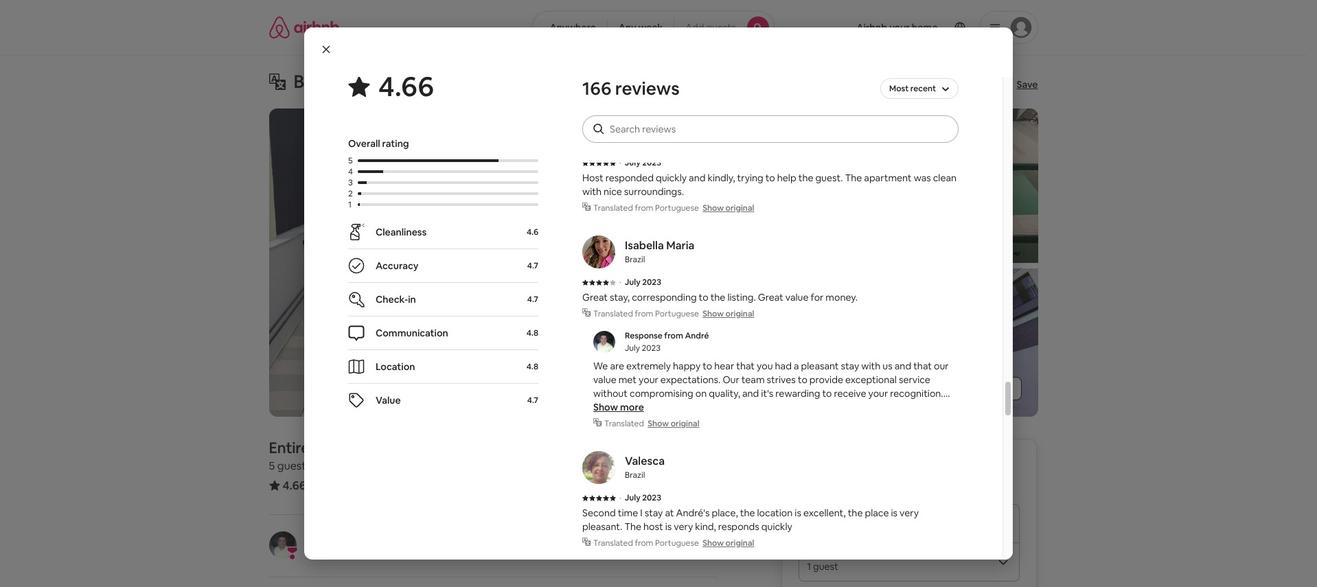 Task type: locate. For each thing, give the bounding box(es) containing it.
and up experience
[[739, 401, 756, 413]]

andré image
[[593, 331, 615, 353]]

value inside the we are extremely happy to hear that you had a pleasant stay with us and that our value met your expectations. our team strives to provide exceptional service without compromising on quality, and it's rewarding to receive your recognition. the relationship between quality and price is a priority for us, as we want all of our guests to have a memorable experience without financial concerns. thank you very much for choosing our establishment and for sharing your satisfaction. we hope to see you again soon to provide more unforgettable moments. we are always at your disposal to better assist you. see you soon!
[[593, 374, 616, 386]]

all
[[967, 383, 976, 395], [913, 401, 923, 413]]

0 vertical spatial 2
[[348, 188, 353, 199]]

all inside the we are extremely happy to hear that you had a pleasant stay with us and that our value met your expectations. our team strives to provide exceptional service without compromising on quality, and it's rewarding to receive your recognition. the relationship between quality and price is a priority for us, as we want all of our guests to have a memorable experience without financial concerns. thank you very much for choosing our establishment and for sharing your satisfaction. we hope to see you again soon to provide more unforgettable moments. we are always at your disposal to better assist you. see you soon!
[[913, 401, 923, 413]]

portuguese for valesca
[[655, 538, 699, 549]]

3 portuguese from the top
[[655, 308, 699, 319]]

portuguese down "my"
[[655, 83, 699, 94]]

0 horizontal spatial stay
[[645, 507, 663, 519]]

0 horizontal spatial that
[[736, 360, 755, 372]]

· up stay,
[[619, 277, 621, 288]]

0 vertical spatial value
[[792, 66, 815, 78]]

1 vertical spatial 2
[[365, 548, 370, 560]]

and up the unforgettable
[[759, 429, 776, 441]]

value for good
[[792, 66, 815, 78]]

maria
[[666, 238, 695, 253]]

a right have at the bottom of page
[[660, 415, 665, 427]]

from for valesca
[[635, 538, 653, 549]]

1 horizontal spatial more
[[726, 442, 750, 455]]

2 down "4"
[[348, 188, 353, 199]]

we down satisfaction.
[[862, 442, 877, 455]]

silvio image
[[582, 116, 615, 149]]

brazil inside isabella maria brazil
[[625, 254, 645, 265]]

1 vertical spatial translated from portuguese show original
[[593, 308, 754, 319]]

0 vertical spatial 5
[[348, 155, 353, 166]]

4.7 for accuracy
[[527, 260, 538, 271]]

1 horizontal spatial 2
[[365, 548, 370, 560]]

translated down pleasant. on the left of page
[[593, 538, 633, 549]]

great left stay,
[[582, 291, 608, 304]]

1 vertical spatial in
[[340, 438, 353, 457]]

0 vertical spatial translated from portuguese show original
[[593, 203, 754, 214]]

andré's
[[676, 507, 710, 519]]

clean
[[933, 172, 957, 184]]

0 vertical spatial in
[[408, 293, 416, 306]]

great right listing.
[[758, 291, 783, 304]]

· up time
[[619, 492, 621, 503]]

the right guest.
[[845, 172, 862, 184]]

show up much
[[593, 401, 618, 413]]

it
[[654, 66, 660, 78]]

1 horizontal spatial good
[[765, 66, 790, 78]]

a down "rewarding"
[[791, 401, 797, 413]]

very
[[939, 415, 959, 427], [900, 507, 919, 519], [674, 521, 693, 533]]

1 4.8 from the top
[[527, 328, 538, 339]]

on
[[695, 387, 707, 400]]

the inside the we are extremely happy to hear that you had a pleasant stay with us and that our value met your expectations. our team strives to provide exceptional service without compromising on quality, and it's rewarding to receive your recognition. the relationship between quality and price is a priority for us, as we want all of our guests to have a memorable experience without financial concerns. thank you very much for choosing our establishment and for sharing your satisfaction. we hope to see you again soon to provide more unforgettable moments. we are always at your disposal to better assist you. see you soon!
[[593, 401, 610, 413]]

2 vertical spatial very
[[674, 521, 693, 533]]

1 horizontal spatial in
[[408, 293, 416, 306]]

with up exceptional
[[861, 360, 881, 372]]

add
[[686, 21, 704, 34]]

1 vertical spatial the
[[593, 401, 610, 413]]

0 horizontal spatial great
[[582, 291, 608, 304]]

at
[[926, 442, 935, 455], [665, 507, 674, 519]]

original down trying
[[726, 203, 754, 214]]

bom retiro, expo center norte, allianz stadium. image 5 image
[[851, 268, 1038, 417]]

stay,
[[610, 291, 630, 304]]

1 horizontal spatial we
[[862, 442, 877, 455]]

check-in
[[376, 293, 416, 306]]

are down andré icon
[[610, 360, 624, 372]]

1 horizontal spatial stay
[[841, 360, 859, 372]]

july inside response from andré july 2023
[[625, 343, 640, 354]]

2 translated from portuguese show original from the top
[[593, 308, 754, 319]]

our
[[934, 360, 949, 372], [936, 401, 951, 413], [678, 429, 693, 441]]

a
[[794, 360, 799, 372], [791, 401, 797, 413], [660, 415, 665, 427]]

1 horizontal spatial 4.66
[[378, 69, 434, 104]]

1 vertical spatial retiro,
[[391, 438, 436, 457]]

responds
[[718, 521, 759, 533]]

4 portuguese from the top
[[655, 538, 699, 549]]

show original button down responds
[[703, 538, 754, 549]]

communication
[[376, 327, 448, 339]]

translated from portuguese show original down surroundings.
[[593, 203, 754, 214]]

stay up exceptional
[[841, 360, 859, 372]]

share
[[961, 78, 986, 91]]

2 horizontal spatial the
[[845, 172, 862, 184]]

1 vertical spatial guests
[[593, 415, 623, 427]]

2 4.8 from the top
[[527, 361, 538, 372]]

retiro, left expo
[[336, 70, 391, 93]]

2 vertical spatial · july 2023
[[619, 492, 661, 503]]

provide down pleasant
[[810, 374, 843, 386]]

4.66 dialog
[[304, 10, 1013, 587]]

translated from portuguese show original down host
[[593, 538, 754, 549]]

for left us,
[[833, 401, 846, 413]]

quickly down location
[[761, 521, 792, 533]]

1 translated from portuguese show original from the top
[[593, 203, 754, 214]]

all left of
[[913, 401, 923, 413]]

2 horizontal spatial we
[[905, 429, 919, 441]]

more up see
[[726, 442, 750, 455]]

0 vertical spatial 4.66
[[378, 69, 434, 104]]

bom
[[294, 70, 332, 93], [356, 438, 388, 457]]

met down extremely
[[619, 374, 637, 386]]

quickly inside second time i stay at andré's place, the location is excellent, the place is very pleasant. the host is very kind, responds quickly
[[761, 521, 792, 533]]

more inside the we are extremely happy to hear that you had a pleasant stay with us and that our value met your expectations. our team strives to provide exceptional service without compromising on quality, and it's rewarding to receive your recognition. the relationship between quality and price is a priority for us, as we want all of our guests to have a memorable experience without financial concerns. thank you very much for choosing our establishment and for sharing your satisfaction. we hope to see you again soon to provide more unforgettable moments. we are always at your disposal to better assist you. see you soon!
[[726, 442, 750, 455]]

and
[[689, 172, 706, 184], [895, 360, 911, 372], [742, 387, 759, 400], [739, 401, 756, 413], [759, 429, 776, 441]]

2 vertical spatial our
[[678, 429, 693, 441]]

show
[[703, 203, 724, 214], [703, 308, 724, 319], [940, 383, 965, 395], [593, 401, 618, 413], [648, 418, 669, 429], [703, 538, 724, 549]]

expectations.
[[661, 374, 721, 386]]

1 vertical spatial all
[[913, 401, 923, 413]]

guests down entire
[[277, 459, 311, 473]]

2 horizontal spatial very
[[939, 415, 959, 427]]

0 vertical spatial very
[[939, 415, 959, 427]]

1 horizontal spatial 5
[[348, 155, 353, 166]]

show original button down 'kindly,'
[[703, 203, 754, 214]]

met right the it
[[662, 66, 680, 78]]

stay inside the we are extremely happy to hear that you had a pleasant stay with us and that our value met your expectations. our team strives to provide exceptional service without compromising on quality, and it's rewarding to receive your recognition. the relationship between quality and price is a priority for us, as we want all of our guests to have a memorable experience without financial concerns. thank you very much for choosing our establishment and for sharing your satisfaction. we hope to see you again soon to provide more unforgettable moments. we are always at your disposal to better assist you. see you soon!
[[841, 360, 859, 372]]

0 vertical spatial more
[[620, 401, 644, 413]]

are down satisfaction.
[[879, 442, 893, 455]]

0 vertical spatial are
[[610, 360, 624, 372]]

guests right add
[[706, 21, 736, 34]]

1 vertical spatial at
[[665, 507, 674, 519]]

isabella
[[625, 238, 664, 253]]

response
[[625, 330, 663, 341]]

moments.
[[815, 442, 860, 455]]

pleasant
[[801, 360, 839, 372]]

1 4.7 from the top
[[527, 260, 538, 271]]

1 vertical spatial more
[[726, 442, 750, 455]]

1 vertical spatial value
[[786, 291, 809, 304]]

0 horizontal spatial are
[[610, 360, 624, 372]]

0 horizontal spatial 2
[[348, 188, 353, 199]]

show right service
[[940, 383, 965, 395]]

silvio image
[[582, 116, 615, 149]]

to left hear
[[703, 360, 712, 372]]

good location... it met my expectations... good value
[[582, 66, 815, 78]]

2 vertical spatial we
[[862, 442, 877, 455]]

host profile picture image
[[269, 532, 296, 559]]

very right place on the right bottom of page
[[900, 507, 919, 519]]

quality,
[[709, 387, 740, 400]]

2 vertical spatial a
[[660, 415, 665, 427]]

quality
[[708, 401, 737, 413]]

4.66 up rating
[[378, 69, 434, 104]]

brazil inside valesca brazil
[[625, 470, 645, 481]]

july for valesca
[[625, 492, 641, 503]]

2023 up corresponding
[[642, 277, 661, 288]]

2023 up i
[[642, 492, 661, 503]]

· july 2023 for isabella maria
[[619, 277, 661, 288]]

you up team on the right of the page
[[757, 360, 773, 372]]

1 vertical spatial met
[[619, 374, 637, 386]]

1 horizontal spatial guests
[[593, 415, 623, 427]]

0 horizontal spatial at
[[665, 507, 674, 519]]

1
[[348, 199, 352, 210]]

1 vertical spatial quickly
[[761, 521, 792, 533]]

july for silvio
[[625, 157, 641, 168]]

it's
[[761, 387, 773, 400]]

check-
[[376, 293, 408, 306]]

0 horizontal spatial all
[[913, 401, 923, 413]]

1 horizontal spatial all
[[967, 383, 976, 395]]

1 horizontal spatial the
[[625, 521, 641, 533]]

1 horizontal spatial quickly
[[761, 521, 792, 533]]

1 vertical spatial 4.7
[[527, 294, 538, 305]]

from inside response from andré july 2023
[[664, 330, 683, 341]]

portuguese down surroundings.
[[655, 203, 699, 214]]

money.
[[826, 291, 858, 304]]

show down 'kindly,'
[[703, 203, 724, 214]]

1 · july 2023 from the top
[[619, 157, 661, 168]]

0 vertical spatial the
[[845, 172, 862, 184]]

provide up you.
[[691, 442, 724, 455]]

july for isabella maria
[[625, 277, 641, 288]]

0 vertical spatial met
[[662, 66, 680, 78]]

more up have at the bottom of page
[[620, 401, 644, 413]]

show original button for isabella maria
[[703, 308, 754, 319]]

None search field
[[533, 11, 774, 44]]

4.8 for communication
[[527, 328, 538, 339]]

hope
[[922, 429, 944, 441]]

automatically translated title: bom retiro, expo center norte, allianz stadium. image
[[269, 73, 285, 90]]

value left money.
[[786, 291, 809, 304]]

original down between
[[671, 418, 699, 429]]

host
[[582, 172, 603, 184]]

translated down stay,
[[593, 308, 633, 319]]

show original button for silvio
[[703, 203, 754, 214]]

4.66 inside dialog
[[378, 69, 434, 104]]

0 horizontal spatial we
[[593, 360, 608, 372]]

1 vertical spatial are
[[879, 442, 893, 455]]

0 vertical spatial guests
[[706, 21, 736, 34]]

0 horizontal spatial 5
[[269, 459, 275, 473]]

1 horizontal spatial bom
[[356, 438, 388, 457]]

that up service
[[913, 360, 932, 372]]

show original button down great stay, corresponding to the listing. great value for money.
[[703, 308, 754, 319]]

2 vertical spatial 4.7
[[527, 395, 538, 406]]

we down andré icon
[[593, 360, 608, 372]]

translated for valesca
[[593, 538, 633, 549]]

2 · july 2023 from the top
[[619, 277, 661, 288]]

our right of
[[936, 401, 951, 413]]

very inside the we are extremely happy to hear that you had a pleasant stay with us and that our value met your expectations. our team strives to provide exceptional service without compromising on quality, and it's rewarding to receive your recognition. the relationship between quality and price is a priority for us, as we want all of our guests to have a memorable experience without financial concerns. thank you very much for choosing our establishment and for sharing your satisfaction. we hope to see you again soon to provide more unforgettable moments. we are always at your disposal to better assist you. see you soon!
[[939, 415, 959, 427]]

stay
[[841, 360, 859, 372], [645, 507, 663, 519]]

1 vertical spatial 4.8
[[527, 361, 538, 372]]

translated from portuguese show original for silvio
[[593, 203, 754, 214]]

2023 for valesca
[[642, 492, 661, 503]]

to left listing.
[[699, 291, 708, 304]]

loft
[[313, 438, 337, 457]]

translated
[[593, 83, 633, 94], [593, 203, 633, 214], [593, 308, 633, 319], [604, 418, 644, 429], [593, 538, 633, 549]]

portuguese for silvio
[[655, 203, 699, 214]]

all inside button
[[967, 383, 976, 395]]

quickly
[[656, 172, 687, 184], [761, 521, 792, 533]]

without up show more at the bottom of page
[[593, 387, 628, 400]]

1 horizontal spatial with
[[861, 360, 881, 372]]

1 vertical spatial stay
[[645, 507, 663, 519]]

in right loft
[[340, 438, 353, 457]]

the left place on the right bottom of page
[[848, 507, 863, 519]]

for
[[811, 291, 824, 304], [833, 401, 846, 413], [620, 429, 633, 441], [778, 429, 791, 441]]

to left help
[[766, 172, 775, 184]]

5 inside the 4.66 dialog
[[348, 155, 353, 166]]

0 vertical spatial at
[[926, 442, 935, 455]]

0 vertical spatial all
[[967, 383, 976, 395]]

· left years
[[360, 548, 363, 560]]

most recent button
[[880, 77, 959, 100]]

0 vertical spatial with
[[582, 185, 602, 198]]

quickly inside host responded quickly and kindly, trying to help the guest. the apartment was clean with nice surroundings.
[[656, 172, 687, 184]]

0 vertical spatial bom
[[294, 70, 332, 93]]

0 vertical spatial a
[[794, 360, 799, 372]]

the inside host responded quickly and kindly, trying to help the guest. the apartment was clean with nice surroundings.
[[798, 172, 813, 184]]

0 vertical spatial quickly
[[656, 172, 687, 184]]

· up responded
[[619, 157, 621, 168]]

at left andré's
[[665, 507, 674, 519]]

Search reviews, Press 'Enter' to search text field
[[610, 122, 945, 136]]

1 vertical spatial 5
[[269, 459, 275, 473]]

2 vertical spatial translated from portuguese show original
[[593, 538, 754, 549]]

2 horizontal spatial guests
[[706, 21, 736, 34]]

sharing
[[793, 429, 825, 441]]

valesca image
[[582, 451, 615, 484]]

0 horizontal spatial met
[[619, 374, 637, 386]]

stay right i
[[645, 507, 663, 519]]

value up show more at the bottom of page
[[593, 374, 616, 386]]

second
[[582, 507, 616, 519]]

trying
[[737, 172, 763, 184]]

for left money.
[[811, 291, 824, 304]]

2 vertical spatial value
[[593, 374, 616, 386]]

very down andré's
[[674, 521, 693, 533]]

good left location...
[[582, 66, 608, 78]]

we
[[593, 360, 608, 372], [905, 429, 919, 441], [862, 442, 877, 455]]

soon
[[655, 442, 677, 455]]

in up communication
[[408, 293, 416, 306]]

the up much
[[593, 401, 610, 413]]

good right expectations...
[[765, 66, 790, 78]]

1 good from the left
[[582, 66, 608, 78]]

3 4.7 from the top
[[527, 395, 538, 406]]

july up responded
[[625, 157, 641, 168]]

more inside button
[[620, 401, 644, 413]]

value up search reviews, press 'enter' to search "text field"
[[792, 66, 815, 78]]

· for isabella
[[619, 277, 621, 288]]

retiro, down value
[[391, 438, 436, 457]]

portuguese down host
[[655, 538, 699, 549]]

place
[[865, 507, 889, 519]]

0 horizontal spatial 4.66
[[283, 478, 306, 493]]

with down host
[[582, 185, 602, 198]]

2023
[[642, 157, 661, 168], [642, 277, 661, 288], [642, 343, 661, 354], [642, 492, 661, 503]]

translated from portuguese show original down corresponding
[[593, 308, 754, 319]]

the
[[798, 172, 813, 184], [711, 291, 725, 304], [740, 507, 755, 519], [848, 507, 863, 519]]

0 horizontal spatial quickly
[[656, 172, 687, 184]]

· july 2023
[[619, 157, 661, 168], [619, 277, 661, 288], [619, 492, 661, 503]]

portuguese for isabella
[[655, 308, 699, 319]]

2 vertical spatial the
[[625, 521, 641, 533]]

original down listing.
[[726, 308, 754, 319]]

andré image
[[593, 331, 615, 353]]

years
[[372, 548, 396, 560]]

your up we
[[868, 387, 888, 400]]

0 vertical spatial 4.7
[[527, 260, 538, 271]]

0 horizontal spatial more
[[620, 401, 644, 413]]

0 horizontal spatial in
[[340, 438, 353, 457]]

0 vertical spatial 4.8
[[527, 328, 538, 339]]

2 left years
[[365, 548, 370, 560]]

always
[[895, 442, 924, 455]]

2023 inside response from andré july 2023
[[642, 343, 661, 354]]

2 inside the 4.66 dialog
[[348, 188, 353, 199]]

host
[[644, 521, 663, 533]]

anywhere button
[[533, 11, 608, 44]]

2 4.7 from the top
[[527, 294, 538, 305]]

financial
[[808, 415, 845, 427]]

original for isabella maria
[[726, 308, 754, 319]]

much
[[593, 429, 618, 441]]

0 horizontal spatial with
[[582, 185, 602, 198]]

satisfaction.
[[849, 429, 903, 441]]

accuracy
[[376, 260, 418, 272]]

response from andré july 2023
[[625, 330, 709, 354]]

surroundings.
[[624, 185, 684, 198]]

5 up 3
[[348, 155, 353, 166]]

all left photos
[[967, 383, 976, 395]]

2023 down the 'response'
[[642, 343, 661, 354]]

add guests
[[686, 21, 736, 34]]

0 vertical spatial stay
[[841, 360, 859, 372]]

1 horizontal spatial at
[[926, 442, 935, 455]]

4.7
[[527, 260, 538, 271], [527, 294, 538, 305], [527, 395, 538, 406]]

see
[[593, 442, 609, 455]]

translated for isabella maria
[[593, 308, 633, 319]]

our down memorable
[[678, 429, 693, 441]]

1 horizontal spatial met
[[662, 66, 680, 78]]

2 vertical spatial guests
[[277, 459, 311, 473]]

bom right 'automatically translated title: bom retiro, expo center norte, allianz stadium.' icon
[[294, 70, 332, 93]]

translated down location...
[[593, 83, 633, 94]]

add guests button
[[674, 11, 774, 44]]

in inside the 4.66 dialog
[[408, 293, 416, 306]]

3 translated from portuguese show original from the top
[[593, 538, 754, 549]]

· for valesca
[[619, 492, 621, 503]]

guests
[[706, 21, 736, 34], [593, 415, 623, 427], [277, 459, 311, 473]]

corresponding
[[632, 291, 697, 304]]

with inside the we are extremely happy to hear that you had a pleasant stay with us and that our value met your expectations. our team strives to provide exceptional service without compromising on quality, and it's rewarding to receive your recognition. the relationship between quality and price is a priority for us, as we want all of our guests to have a memorable experience without financial concerns. thank you very much for choosing our establishment and for sharing your satisfaction. we hope to see you again soon to provide more unforgettable moments. we are always at your disposal to better assist you. see you soon!
[[861, 360, 881, 372]]

piscina. image
[[659, 109, 846, 263]]

isabella maria image
[[582, 236, 615, 269], [582, 236, 615, 269]]

a right had
[[794, 360, 799, 372]]

brazil
[[625, 135, 645, 146], [625, 254, 645, 265], [439, 438, 477, 457], [625, 470, 645, 481]]

2 portuguese from the top
[[655, 203, 699, 214]]

0 vertical spatial we
[[593, 360, 608, 372]]

1 horizontal spatial that
[[913, 360, 932, 372]]

rating
[[382, 137, 409, 150]]

1 vertical spatial with
[[861, 360, 881, 372]]

bom right loft
[[356, 438, 388, 457]]

in inside entire loft in bom retiro, brazil 5 guests
[[340, 438, 353, 457]]

1 vertical spatial · july 2023
[[619, 277, 661, 288]]

1 vertical spatial bom
[[356, 438, 388, 457]]

reviews
[[615, 77, 680, 100]]

original for silvio
[[726, 203, 754, 214]]

4.66
[[378, 69, 434, 104], [283, 478, 306, 493]]

3 · july 2023 from the top
[[619, 492, 661, 503]]

translated from portuguese
[[593, 83, 699, 94]]



Task type: vqa. For each thing, say whether or not it's contained in the screenshot.
Silvio icon
yes



Task type: describe. For each thing, give the bounding box(es) containing it.
us,
[[848, 401, 860, 413]]

1 great from the left
[[582, 291, 608, 304]]

for up again
[[620, 429, 633, 441]]

show up soon
[[648, 418, 669, 429]]

stadium.
[[619, 70, 693, 93]]

2 great from the left
[[758, 291, 783, 304]]

and right us in the bottom of the page
[[895, 360, 911, 372]]

brazil inside silvio brazil
[[625, 135, 645, 146]]

happy
[[673, 360, 701, 372]]

4.7 for check-in
[[527, 294, 538, 305]]

listing.
[[728, 291, 756, 304]]

place,
[[712, 507, 738, 519]]

show original button down between
[[648, 418, 699, 429]]

us
[[883, 360, 893, 372]]

my
[[682, 66, 696, 78]]

translated for silvio
[[593, 203, 633, 214]]

is right location
[[795, 507, 801, 519]]

translated from portuguese show original for isabella
[[593, 308, 754, 319]]

great stay, corresponding to the listing. great value for money.
[[582, 291, 858, 304]]

1 horizontal spatial very
[[900, 507, 919, 519]]

thank
[[892, 415, 919, 427]]

guests inside entire loft in bom retiro, brazil 5 guests
[[277, 459, 311, 473]]

memorable
[[667, 415, 718, 427]]

retiro, inside entire loft in bom retiro, brazil 5 guests
[[391, 438, 436, 457]]

2023 for isabella
[[642, 277, 661, 288]]

to up assist in the bottom of the page
[[679, 442, 688, 455]]

translated down show more button
[[604, 418, 644, 429]]

1 vertical spatial we
[[905, 429, 919, 441]]

piscina deck molhado. image
[[851, 109, 1038, 263]]

compromising
[[630, 387, 693, 400]]

kind,
[[695, 521, 716, 533]]

2 good from the left
[[765, 66, 790, 78]]

valesca brazil
[[625, 454, 665, 481]]

location
[[376, 361, 415, 373]]

valesca
[[625, 454, 665, 468]]

price
[[758, 401, 781, 413]]

our
[[723, 374, 739, 386]]

you.
[[700, 456, 719, 468]]

show down great stay, corresponding to the listing. great value for money.
[[703, 308, 724, 319]]

receive
[[834, 387, 866, 400]]

valesca image
[[582, 451, 615, 484]]

2 that from the left
[[913, 360, 932, 372]]

bom inside entire loft in bom retiro, brazil 5 guests
[[356, 438, 388, 457]]

entire loft in bom retiro, brazil 5 guests
[[269, 438, 477, 473]]

cleanliness
[[376, 226, 427, 238]]

location...
[[610, 66, 652, 78]]

0 vertical spatial our
[[934, 360, 949, 372]]

save
[[1017, 78, 1038, 91]]

1 that from the left
[[736, 360, 755, 372]]

excellent,
[[803, 507, 846, 519]]

host responded quickly and kindly, trying to help the guest. the apartment was clean with nice surroundings.
[[582, 172, 957, 198]]

1 horizontal spatial are
[[879, 442, 893, 455]]

you up disposal
[[611, 442, 627, 455]]

1 horizontal spatial provide
[[810, 374, 843, 386]]

is right place on the right bottom of page
[[891, 507, 898, 519]]

guest.
[[815, 172, 843, 184]]

as
[[862, 401, 872, 413]]

1 portuguese from the top
[[655, 83, 699, 94]]

apartment
[[864, 172, 912, 184]]

profile element
[[791, 0, 1038, 55]]

4.8 for location
[[527, 361, 538, 372]]

sofá bi cama, acomoda duas pessoas. image
[[659, 268, 846, 417]]

you down of
[[921, 415, 937, 427]]

bom retiro, expo center norte, allianz stadium.
[[294, 70, 693, 93]]

with inside host responded quickly and kindly, trying to help the guest. the apartment was clean with nice surroundings.
[[582, 185, 602, 198]]

we are extremely happy to hear that you had a pleasant stay with us and that our value met your expectations. our team strives to provide exceptional service without compromising on quality, and it's rewarding to receive your recognition. the relationship between quality and price is a priority for us, as we want all of our guests to have a memorable experience without financial concerns. thank you very much for choosing our establishment and for sharing your satisfaction. we hope to see you again soon to provide more unforgettable moments. we are always at your disposal to better assist you. see you soon!
[[593, 360, 959, 468]]

center
[[441, 70, 499, 93]]

superhost · 2 years hosting
[[313, 548, 431, 560]]

0 vertical spatial retiro,
[[336, 70, 391, 93]]

any
[[619, 21, 636, 34]]

to inside host responded quickly and kindly, trying to help the guest. the apartment was clean with nice surroundings.
[[766, 172, 775, 184]]

rewarding
[[776, 387, 820, 400]]

your down hope
[[938, 442, 957, 455]]

show more
[[593, 401, 644, 413]]

2023 for silvio
[[642, 157, 661, 168]]

share button
[[939, 73, 992, 96]]

166 reviews
[[582, 77, 680, 100]]

0 horizontal spatial provide
[[691, 442, 724, 455]]

· for silvio
[[619, 157, 621, 168]]

value for great
[[786, 291, 809, 304]]

piscina raiada. image
[[269, 109, 653, 417]]

show down kind,
[[703, 538, 724, 549]]

unforgettable
[[752, 442, 813, 455]]

recognition.
[[890, 387, 943, 400]]

overall rating
[[348, 137, 409, 150]]

to up "rewarding"
[[798, 374, 807, 386]]

to down relationship
[[625, 415, 635, 427]]

help
[[777, 172, 796, 184]]

none search field containing anywhere
[[533, 11, 774, 44]]

· july 2023 for silvio
[[619, 157, 661, 168]]

silvio brazil
[[625, 119, 652, 146]]

at inside the we are extremely happy to hear that you had a pleasant stay with us and that our value met your expectations. our team strives to provide exceptional service without compromising on quality, and it's rewarding to receive your recognition. the relationship between quality and price is a priority for us, as we want all of our guests to have a memorable experience without financial concerns. thank you very much for choosing our establishment and for sharing your satisfaction. we hope to see you again soon to provide more unforgettable moments. we are always at your disposal to better assist you. see you soon!
[[926, 442, 935, 455]]

166
[[582, 77, 611, 100]]

1 vertical spatial our
[[936, 401, 951, 413]]

1 vertical spatial 4.66
[[283, 478, 306, 493]]

we
[[874, 401, 887, 413]]

4.7 for value
[[527, 395, 538, 406]]

concerns.
[[847, 415, 890, 427]]

had
[[775, 360, 792, 372]]

photos
[[979, 383, 1011, 395]]

1 vertical spatial a
[[791, 401, 797, 413]]

is inside the we are extremely happy to hear that you had a pleasant stay with us and that our value met your expectations. our team strives to provide exceptional service without compromising on quality, and it's rewarding to receive your recognition. the relationship between quality and price is a priority for us, as we want all of our guests to have a memorable experience without financial concerns. thank you very much for choosing our establishment and for sharing your satisfaction. we hope to see you again soon to provide more unforgettable moments. we are always at your disposal to better assist you. see you soon!
[[783, 401, 789, 413]]

disposal
[[593, 456, 629, 468]]

to up priority
[[822, 387, 832, 400]]

is right host
[[665, 521, 672, 533]]

brazil inside entire loft in bom retiro, brazil 5 guests
[[439, 438, 477, 457]]

team
[[742, 374, 765, 386]]

· july 2023 for valesca
[[619, 492, 661, 503]]

original for valesca
[[726, 538, 754, 549]]

and down team on the right of the page
[[742, 387, 759, 400]]

1 vertical spatial without
[[772, 415, 806, 427]]

establishment
[[695, 429, 757, 441]]

of
[[925, 401, 934, 413]]

responded
[[605, 172, 654, 184]]

assist
[[674, 456, 698, 468]]

entire
[[269, 438, 310, 457]]

your up moments. at the right bottom of page
[[827, 429, 847, 441]]

the left listing.
[[711, 291, 725, 304]]

stay inside second time i stay at andré's place, the location is excellent, the place is very pleasant. the host is very kind, responds quickly
[[645, 507, 663, 519]]

met inside the we are extremely happy to hear that you had a pleasant stay with us and that our value met your expectations. our team strives to provide exceptional service without compromising on quality, and it's rewarding to receive your recognition. the relationship between quality and price is a priority for us, as we want all of our guests to have a memorable experience without financial concerns. thank you very much for choosing our establishment and for sharing your satisfaction. we hope to see you again soon to provide more unforgettable moments. we are always at your disposal to better assist you. see you soon!
[[619, 374, 637, 386]]

show all photos button
[[912, 377, 1022, 400]]

service
[[899, 374, 930, 386]]

guests inside the we are extremely happy to hear that you had a pleasant stay with us and that our value met your expectations. our team strives to provide exceptional service without compromising on quality, and it's rewarding to receive your recognition. the relationship between quality and price is a priority for us, as we want all of our guests to have a memorable experience without financial concerns. thank you very much for choosing our establishment and for sharing your satisfaction. we hope to see you again soon to provide more unforgettable moments. we are always at your disposal to better assist you. see you soon!
[[593, 415, 623, 427]]

the inside host responded quickly and kindly, trying to help the guest. the apartment was clean with nice surroundings.
[[845, 172, 862, 184]]

isabella maria brazil
[[625, 238, 695, 265]]

you right see
[[739, 456, 755, 468]]

want
[[889, 401, 911, 413]]

at inside second time i stay at andré's place, the location is excellent, the place is very pleasant. the host is very kind, responds quickly
[[665, 507, 674, 519]]

exceptional
[[845, 374, 897, 386]]

0 horizontal spatial without
[[593, 387, 628, 400]]

nice
[[604, 185, 622, 198]]

5 inside entire loft in bom retiro, brazil 5 guests
[[269, 459, 275, 473]]

priority
[[799, 401, 831, 413]]

3
[[348, 177, 353, 188]]

between
[[666, 401, 705, 413]]

0 horizontal spatial bom
[[294, 70, 332, 93]]

show original button for valesca
[[703, 538, 754, 549]]

from for silvio
[[635, 203, 653, 214]]

any week
[[619, 21, 663, 34]]

any week button
[[607, 11, 675, 44]]

have
[[637, 415, 658, 427]]

hosting
[[398, 548, 431, 560]]

your down extremely
[[639, 374, 658, 386]]

and inside host responded quickly and kindly, trying to help the guest. the apartment was clean with nice surroundings.
[[689, 172, 706, 184]]

the up responds
[[740, 507, 755, 519]]

the inside second time i stay at andré's place, the location is excellent, the place is very pleasant. the host is very kind, responds quickly
[[625, 521, 641, 533]]

to down again
[[632, 456, 641, 468]]

week
[[638, 21, 663, 34]]

recent
[[911, 83, 936, 94]]

guests inside button
[[706, 21, 736, 34]]

value
[[376, 394, 401, 407]]

translated show original
[[604, 418, 699, 429]]

0 horizontal spatial very
[[674, 521, 693, 533]]

to right hope
[[947, 429, 956, 441]]

for up the unforgettable
[[778, 429, 791, 441]]

translated from portuguese show original for valesca
[[593, 538, 754, 549]]

soon!
[[758, 456, 781, 468]]

choosing
[[635, 429, 676, 441]]

again
[[629, 442, 653, 455]]

hear
[[714, 360, 734, 372]]

anywhere
[[550, 21, 596, 34]]

better
[[643, 456, 672, 468]]

time
[[618, 507, 638, 519]]

from for isabella
[[635, 308, 653, 319]]



